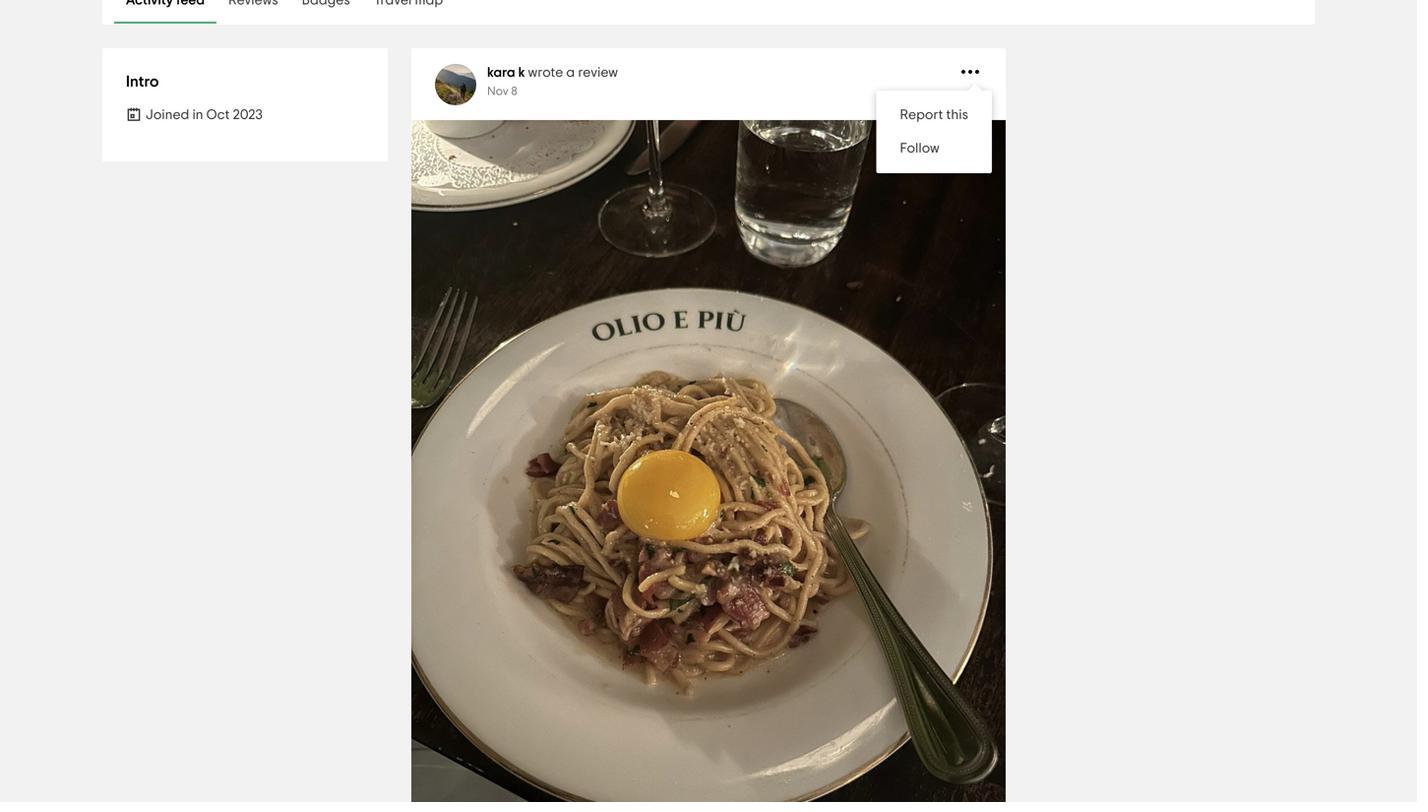 Task type: vqa. For each thing, say whether or not it's contained in the screenshot.
Cruise for 4 Night Cruise to the Bahamas Miami, Freeport, Great Stirrup Cay, Nassau, Miami
no



Task type: locate. For each thing, give the bounding box(es) containing it.
wrote
[[528, 66, 563, 80]]

in
[[192, 108, 203, 122]]

nov 8 link
[[487, 86, 518, 97]]

kara k link
[[487, 66, 525, 80]]

intro
[[126, 74, 159, 90]]

oct
[[206, 108, 230, 122]]

a
[[567, 66, 575, 80]]



Task type: describe. For each thing, give the bounding box(es) containing it.
kara
[[487, 66, 515, 80]]

report
[[900, 108, 944, 122]]

2023
[[233, 108, 263, 122]]

joined in oct 2023
[[146, 108, 263, 122]]

k
[[518, 66, 525, 80]]

follow
[[900, 142, 940, 156]]

joined
[[146, 108, 189, 122]]

kara k wrote a review nov 8
[[487, 66, 618, 97]]

nov
[[487, 86, 509, 97]]

this
[[947, 108, 969, 122]]

report this
[[900, 108, 969, 122]]

review
[[578, 66, 618, 80]]

8
[[511, 86, 518, 97]]



